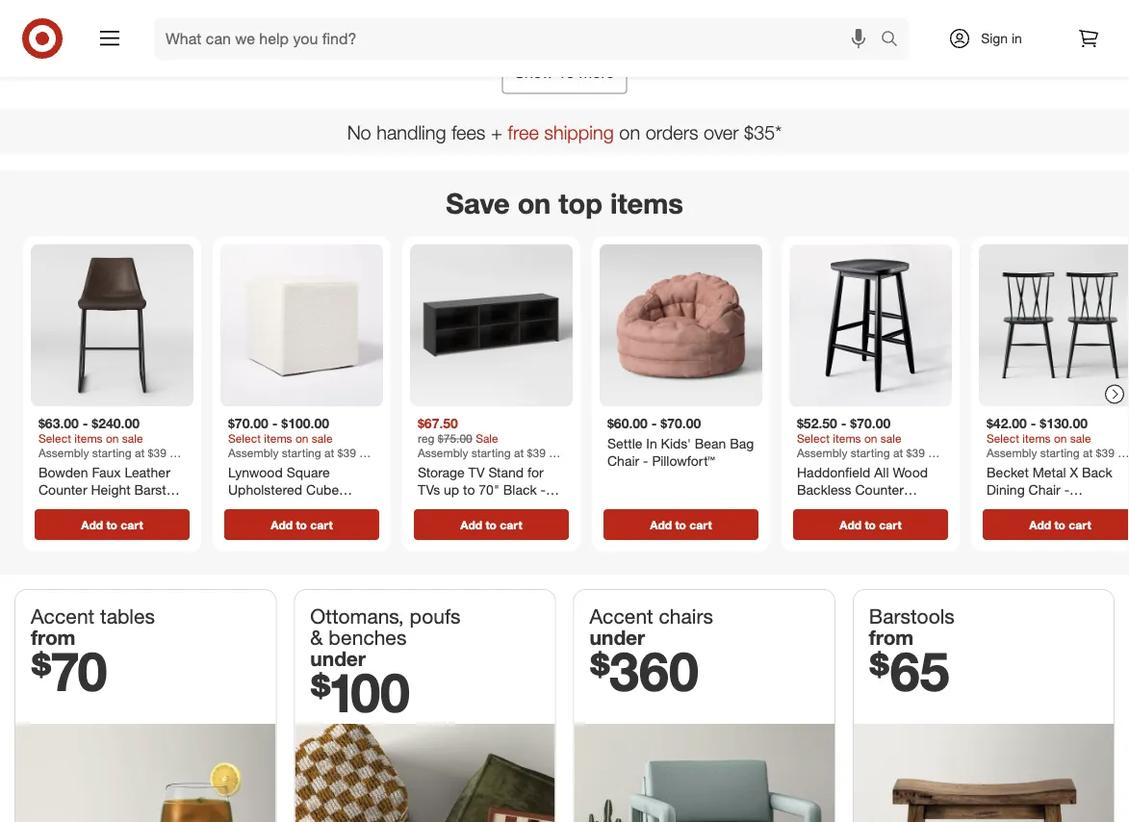 Task type: locate. For each thing, give the bounding box(es) containing it.
search
[[872, 31, 918, 50]]

collections
[[249, 25, 316, 42]]

1 vertical spatial room
[[418, 498, 454, 515]]

1 sale from the left
[[122, 431, 143, 446]]

1 select from the left
[[39, 431, 71, 446]]

items for $42.00 - $130.00
[[1023, 431, 1051, 446]]

poufs
[[410, 604, 461, 628]]

deals
[[106, 6, 140, 23]]

$35*
[[744, 121, 782, 144]]

add down $52.50 - $70.00 select items on sale
[[840, 517, 862, 532]]

home
[[780, 6, 817, 23]]

add down "pillowfort™"
[[650, 517, 672, 532]]

- left x
[[1064, 481, 1070, 498]]

-
[[83, 414, 88, 431], [272, 414, 278, 431], [651, 414, 657, 431], [841, 414, 847, 431], [1031, 414, 1036, 431], [643, 452, 648, 469], [541, 481, 546, 498], [1064, 481, 1070, 498], [39, 498, 44, 515]]

0 horizontal spatial accent
[[31, 604, 95, 628]]

1 add from the left
[[81, 517, 103, 532]]

height
[[91, 481, 131, 498]]

$70.00 inside $60.00 - $70.00 settle in kids' bean bag chair - pillowfort™
[[661, 414, 701, 431]]

items inside $52.50 - $70.00 select items on sale
[[833, 431, 861, 446]]

& left benches
[[310, 625, 323, 649]]

bag
[[730, 435, 754, 452]]

add for $42.00
[[1029, 517, 1051, 532]]

5 cart from the left
[[879, 517, 902, 532]]

1 vertical spatial chair
[[1029, 481, 1061, 498]]

add to cart for $63.00 - $240.00
[[81, 517, 143, 532]]

items inside $70.00 - $100.00 select items on sale
[[264, 431, 292, 446]]

6 add to cart button from the left
[[983, 509, 1129, 540]]

4 sale from the left
[[1070, 431, 1091, 446]]

accent up $360
[[590, 604, 653, 628]]

$67.50
[[418, 414, 458, 431]]

1 add to cart from the left
[[81, 517, 143, 532]]

add for $52.50
[[840, 517, 862, 532]]

0 horizontal spatial dining
[[987, 481, 1025, 498]]

save on top items
[[446, 186, 683, 220]]

$130.00
[[1040, 414, 1088, 431]]

furniture down kitchen
[[1008, 25, 1062, 42]]

& inside furniture sets & collections
[[322, 6, 331, 23]]

1 from from the left
[[31, 625, 76, 649]]

cart for $70.00 - $100.00
[[310, 517, 333, 532]]

0 horizontal spatial $70.00
[[228, 414, 268, 431]]

2 horizontal spatial $70.00
[[850, 414, 891, 431]]

select up becket
[[987, 431, 1019, 446]]

$52.50
[[797, 414, 837, 431]]

$70.00 left "$100.00"
[[228, 414, 268, 431]]

add to cart button
[[35, 509, 190, 540], [224, 509, 379, 540], [414, 509, 569, 540], [604, 509, 759, 540], [793, 509, 948, 540], [983, 509, 1129, 540]]

3 add to cart button from the left
[[414, 509, 569, 540]]

office
[[820, 6, 856, 23]]

items inside $63.00 - $240.00 select items on sale
[[74, 431, 103, 446]]

sale for $70.00
[[881, 431, 902, 446]]

1 horizontal spatial chair
[[1029, 481, 1061, 498]]

1 add to cart button from the left
[[35, 509, 190, 540]]

1 horizontal spatial dining
[[1047, 6, 1085, 23]]

&
[[322, 6, 331, 23], [1035, 6, 1043, 23], [310, 625, 323, 649]]

on inside $52.50 - $70.00 select items on sale
[[864, 431, 877, 446]]

& for furniture sets & collections
[[322, 6, 331, 23]]

threshold™ down bowden
[[47, 498, 115, 515]]

on inside $70.00 - $100.00 select items on sale
[[295, 431, 309, 446]]

70"
[[479, 481, 499, 498]]

from
[[31, 625, 76, 649], [869, 625, 914, 649]]

on for $63.00 - $240.00
[[106, 431, 119, 446]]

accent inside accent chairs under
[[590, 604, 653, 628]]

$60.00 - $70.00 settle in kids' bean bag chair - pillowfort™
[[607, 414, 754, 469]]

3 add from the left
[[460, 517, 482, 532]]

items
[[610, 186, 683, 220], [74, 431, 103, 446], [264, 431, 292, 446], [833, 431, 861, 446], [1023, 431, 1051, 446]]

$70.00 for $60.00 - $70.00 settle in kids' bean bag chair - pillowfort™
[[661, 414, 701, 431]]

2 select from the left
[[228, 431, 261, 446]]

sale inside $70.00 - $100.00 select items on sale
[[312, 431, 333, 446]]

sale inside $42.00 - $130.00 select items on sale
[[1070, 431, 1091, 446]]

- up in
[[651, 414, 657, 431]]

- left "$100.00"
[[272, 414, 278, 431]]

- right $52.50
[[841, 414, 847, 431]]

on inside $42.00 - $130.00 select items on sale
[[1054, 431, 1067, 446]]

1 horizontal spatial from
[[869, 625, 914, 649]]

on inside $63.00 - $240.00 select items on sale
[[106, 431, 119, 446]]

- right black
[[541, 481, 546, 498]]

+
[[491, 121, 502, 144]]

dining left "metal"
[[987, 481, 1025, 498]]

add
[[81, 517, 103, 532], [271, 517, 293, 532], [460, 517, 482, 532], [650, 517, 672, 532], [840, 517, 862, 532], [1029, 517, 1051, 532]]

add to cart
[[81, 517, 143, 532], [271, 517, 333, 532], [460, 517, 522, 532], [650, 517, 712, 532], [840, 517, 902, 532], [1029, 517, 1091, 532]]

room down storage
[[418, 498, 454, 515]]

furniture inside furniture sets & collections
[[234, 6, 287, 23]]

0 vertical spatial chair
[[607, 452, 639, 469]]

select inside $70.00 - $100.00 select items on sale
[[228, 431, 261, 446]]

cart for $63.00 - $240.00
[[121, 517, 143, 532]]

chair
[[607, 452, 639, 469], [1029, 481, 1061, 498]]

4 select from the left
[[987, 431, 1019, 446]]

0 vertical spatial room
[[443, 6, 480, 23]]

tables
[[100, 604, 155, 628]]

accent inside accent tables from
[[31, 604, 95, 628]]

ottomans, poufs & benches under $100 image
[[295, 724, 555, 822]]

0 horizontal spatial chair
[[607, 452, 639, 469]]

0 vertical spatial dining
[[1047, 6, 1085, 23]]

$70.00 up kids'
[[661, 414, 701, 431]]

kids'
[[661, 435, 691, 452]]

0 horizontal spatial threshold™
[[47, 498, 115, 515]]

cart for $67.50
[[500, 517, 522, 532]]

1 horizontal spatial $70.00
[[661, 414, 701, 431]]

3 sale from the left
[[881, 431, 902, 446]]

1 horizontal spatial accent
[[590, 604, 653, 628]]

1 vertical spatial dining
[[987, 481, 1025, 498]]

cart for $52.50 - $70.00
[[879, 517, 902, 532]]

dining right kitchen
[[1047, 6, 1085, 23]]

select right bag in the bottom of the page
[[797, 431, 830, 446]]

add to cart button for $63.00 - $240.00
[[35, 509, 190, 540]]

select for $42.00 - $130.00
[[987, 431, 1019, 446]]

2 cart from the left
[[310, 517, 333, 532]]

threshold™ for height
[[47, 498, 115, 515]]

metal
[[1033, 464, 1066, 481]]

1 horizontal spatial under
[[590, 625, 645, 649]]

2 from from the left
[[869, 625, 914, 649]]

cart
[[121, 517, 143, 532], [310, 517, 333, 532], [500, 517, 522, 532], [689, 517, 712, 532], [879, 517, 902, 532], [1069, 517, 1091, 532]]

add down becket metal x back dining chair - threshold™
[[1029, 517, 1051, 532]]

0 horizontal spatial from
[[31, 625, 76, 649]]

furniture sets & collections link
[[196, 0, 369, 44]]

select
[[39, 431, 71, 446], [228, 431, 261, 446], [797, 431, 830, 446], [987, 431, 1019, 446]]

kitchen & dining furniture
[[985, 6, 1085, 42]]

5 add from the left
[[840, 517, 862, 532]]

1 cart from the left
[[121, 517, 143, 532]]

sale inside $63.00 - $240.00 select items on sale
[[122, 431, 143, 446]]

dining
[[1047, 6, 1085, 23], [987, 481, 1025, 498]]

2 add from the left
[[271, 517, 293, 532]]

3 select from the left
[[797, 431, 830, 446]]

2 threshold™ from the left
[[987, 498, 1054, 515]]

4 cart from the left
[[689, 517, 712, 532]]

dining inside becket metal x back dining chair - threshold™
[[987, 481, 1025, 498]]

1 $70.00 from the left
[[228, 414, 268, 431]]

under
[[590, 625, 645, 649], [310, 646, 366, 671]]

chair left x
[[1029, 481, 1061, 498]]

1 accent from the left
[[31, 604, 95, 628]]

sign in link
[[932, 17, 1052, 60]]

sale
[[476, 431, 498, 446]]

- inside bowden faux leather counter height barstool - threshold™
[[39, 498, 44, 515]]

room
[[443, 6, 480, 23], [418, 498, 454, 515]]

sale inside $52.50 - $70.00 select items on sale
[[881, 431, 902, 446]]

to for $52.50 - $70.00
[[865, 517, 876, 532]]

$70.00 right $52.50
[[850, 414, 891, 431]]

$70.00 inside $70.00 - $100.00 select items on sale
[[228, 414, 268, 431]]

under inside accent chairs under
[[590, 625, 645, 649]]

accent for $70
[[31, 604, 95, 628]]

show
[[515, 63, 553, 82]]

to for $70.00 - $100.00
[[296, 517, 307, 532]]

haddonfield all wood backless counter height barstool - threshold™ designed with studio mcgee image
[[789, 244, 952, 407]]

furniture up collections at the left top of page
[[234, 6, 287, 23]]

$70
[[31, 638, 107, 704]]

under down ottomans,
[[310, 646, 366, 671]]

5 add to cart button from the left
[[793, 509, 948, 540]]

add down essentials™
[[460, 517, 482, 532]]

6 add to cart from the left
[[1029, 517, 1091, 532]]

furniture right "bedroom"
[[662, 6, 715, 23]]

4 add to cart from the left
[[650, 517, 712, 532]]

4 add from the left
[[650, 517, 672, 532]]

shipping
[[544, 121, 614, 144]]

1 horizontal spatial threshold™
[[987, 498, 1054, 515]]

2 accent from the left
[[590, 604, 653, 628]]

2 add to cart from the left
[[271, 517, 333, 532]]

furniture deals
[[49, 6, 140, 23]]

bowden faux leather counter height barstool - threshold™ image
[[31, 244, 193, 407]]

to for $67.50
[[486, 517, 497, 532]]

4 add to cart button from the left
[[604, 509, 759, 540]]

accent up $70
[[31, 604, 95, 628]]

$70.00
[[228, 414, 268, 431], [661, 414, 701, 431], [850, 414, 891, 431]]

2 add to cart button from the left
[[224, 509, 379, 540]]

1 threshold™ from the left
[[47, 498, 115, 515]]

chair inside becket metal x back dining chair - threshold™
[[1029, 481, 1061, 498]]

chair left in
[[607, 452, 639, 469]]

2 $70.00 from the left
[[661, 414, 701, 431]]

- down bowden
[[39, 498, 44, 515]]

& right sets in the top of the page
[[322, 6, 331, 23]]

add down height
[[81, 517, 103, 532]]

add to cart button for $67.50
[[414, 509, 569, 540]]

add to cart for $70.00 - $100.00
[[271, 517, 333, 532]]

sign
[[981, 30, 1008, 47]]

sale
[[122, 431, 143, 446], [312, 431, 333, 446], [881, 431, 902, 446], [1070, 431, 1091, 446]]

furniture sets & collections
[[234, 6, 331, 42]]

- right $42.00
[[1031, 414, 1036, 431]]

select up bowden
[[39, 431, 71, 446]]

select inside $42.00 - $130.00 select items on sale
[[987, 431, 1019, 446]]

3 add to cart from the left
[[460, 517, 522, 532]]

accent
[[31, 604, 95, 628], [590, 604, 653, 628]]

add for $70.00
[[271, 517, 293, 532]]

essentials™
[[458, 498, 526, 515]]

select inside $52.50 - $70.00 select items on sale
[[797, 431, 830, 446]]

carousel region
[[0, 171, 1129, 590]]

on
[[619, 121, 640, 144], [518, 186, 551, 220], [106, 431, 119, 446], [295, 431, 309, 446], [864, 431, 877, 446], [1054, 431, 1067, 446]]

chairs
[[659, 604, 713, 628]]

& inside ottomans, poufs & benches under
[[310, 625, 323, 649]]

select inside $63.00 - $240.00 select items on sale
[[39, 431, 71, 446]]

$70.00 inside $52.50 - $70.00 select items on sale
[[850, 414, 891, 431]]

3 cart from the left
[[500, 517, 522, 532]]

room inside storage tv stand for tvs up to 70" black - room essentials™
[[418, 498, 454, 515]]

threshold™ down becket
[[987, 498, 1054, 515]]

& right kitchen
[[1035, 6, 1043, 23]]

0 horizontal spatial under
[[310, 646, 366, 671]]

select left "$100.00"
[[228, 431, 261, 446]]

show 15 more
[[515, 63, 615, 82]]

6 cart from the left
[[1069, 517, 1091, 532]]

becket metal x back dining chair - threshold™ image
[[979, 244, 1129, 407]]

leather
[[125, 464, 170, 481]]

- right $63.00 at the bottom of the page
[[83, 414, 88, 431]]

5 add to cart from the left
[[840, 517, 902, 532]]

room right living
[[443, 6, 480, 23]]

bedroom furniture link
[[572, 0, 745, 24]]

3 $70.00 from the left
[[850, 414, 891, 431]]

top
[[559, 186, 603, 220]]

$240.00
[[92, 414, 140, 431]]

$100
[[310, 660, 410, 725]]

add to cart button for $52.50 - $70.00
[[793, 509, 948, 540]]

furniture deals link
[[8, 0, 180, 24]]

threshold™ inside bowden faux leather counter height barstool - threshold™
[[47, 498, 115, 515]]

threshold™ inside becket metal x back dining chair - threshold™
[[987, 498, 1054, 515]]

6 add from the left
[[1029, 517, 1051, 532]]

add to cart button for $70.00 - $100.00
[[224, 509, 379, 540]]

2 sale from the left
[[312, 431, 333, 446]]

add down $70.00 - $100.00 select items on sale
[[271, 517, 293, 532]]

add to cart for $42.00 - $130.00
[[1029, 517, 1091, 532]]

under left chairs
[[590, 625, 645, 649]]

items inside $42.00 - $130.00 select items on sale
[[1023, 431, 1051, 446]]

select for $70.00 - $100.00
[[228, 431, 261, 446]]



Task type: describe. For each thing, give the bounding box(es) containing it.
$67.50 reg $75.00 sale
[[418, 414, 498, 446]]

$360
[[590, 638, 699, 704]]

from inside barstools from
[[869, 625, 914, 649]]

x
[[1070, 464, 1078, 481]]

bean
[[695, 435, 726, 452]]

$63.00
[[39, 414, 79, 431]]

to for $42.00 - $130.00
[[1054, 517, 1066, 532]]

$100.00
[[281, 414, 329, 431]]

living room furniture link
[[384, 0, 557, 24]]

ottomans,
[[310, 604, 404, 628]]

becket metal x back dining chair - threshold™
[[987, 464, 1112, 515]]

- inside becket metal x back dining chair - threshold™
[[1064, 481, 1070, 498]]

furniture inside kitchen & dining furniture
[[1008, 25, 1062, 42]]

accent tables from
[[31, 604, 155, 649]]

on for $70.00 - $100.00
[[295, 431, 309, 446]]

handling
[[377, 121, 446, 144]]

home office furniture
[[780, 6, 913, 23]]

to inside storage tv stand for tvs up to 70" black - room essentials™
[[463, 481, 475, 498]]

bowden
[[39, 464, 88, 481]]

storage tv stand for tvs up to 70" black - room essentials™
[[418, 464, 546, 515]]

chair inside $60.00 - $70.00 settle in kids' bean bag chair - pillowfort™
[[607, 452, 639, 469]]

tvs
[[418, 481, 440, 498]]

sign in
[[981, 30, 1022, 47]]

up
[[444, 481, 459, 498]]

barstools from
[[869, 604, 955, 649]]

furniture up show
[[483, 6, 537, 23]]

accent tables from $70 image
[[15, 724, 276, 822]]

add to cart button for $42.00 - $130.00
[[983, 509, 1129, 540]]

sets
[[291, 6, 318, 23]]

save
[[446, 186, 510, 220]]

reg
[[418, 431, 435, 446]]

stand
[[488, 464, 524, 481]]

items for $52.50 - $70.00
[[833, 431, 861, 446]]

- inside $42.00 - $130.00 select items on sale
[[1031, 414, 1036, 431]]

counter
[[39, 481, 87, 498]]

bowden faux leather counter height barstool - threshold™
[[39, 464, 185, 515]]

living room furniture
[[404, 6, 537, 23]]

living
[[404, 6, 440, 23]]

under inside ottomans, poufs & benches under
[[310, 646, 366, 671]]

$42.00 - $130.00 select items on sale
[[987, 414, 1091, 446]]

barstools from $70 image
[[854, 724, 1114, 822]]

ottomans, poufs & benches under
[[310, 604, 461, 671]]

faux
[[92, 464, 121, 481]]

fees
[[452, 121, 486, 144]]

kitchen
[[985, 6, 1031, 23]]

accent chairs under $360 image
[[574, 724, 834, 822]]

barstools
[[869, 604, 955, 628]]

sale for $240.00
[[122, 431, 143, 446]]

free
[[508, 121, 539, 144]]

settle
[[607, 435, 642, 452]]

- right the settle
[[643, 452, 648, 469]]

for
[[528, 464, 544, 481]]

$63.00 - $240.00 select items on sale
[[39, 414, 143, 446]]

cart for $42.00 - $130.00
[[1069, 517, 1091, 532]]

items for $70.00 - $100.00
[[264, 431, 292, 446]]

select for $63.00 - $240.00
[[39, 431, 71, 446]]

add to cart for $52.50 - $70.00
[[840, 517, 902, 532]]

accent chairs under
[[590, 604, 713, 649]]

lynwood square upholstered cube ottoman - threshold™ designed with studio mcgee image
[[220, 244, 383, 407]]

$75.00
[[438, 431, 472, 446]]

select for $52.50 - $70.00
[[797, 431, 830, 446]]

becket
[[987, 464, 1029, 481]]

on for $52.50 - $70.00
[[864, 431, 877, 446]]

bedroom furniture
[[602, 6, 715, 23]]

tv
[[468, 464, 485, 481]]

no
[[347, 121, 371, 144]]

What can we help you find? suggestions appear below search field
[[154, 17, 886, 60]]

in
[[646, 435, 657, 452]]

$42.00
[[987, 414, 1027, 431]]

items for $63.00 - $240.00
[[74, 431, 103, 446]]

- inside storage tv stand for tvs up to 70" black - room essentials™
[[541, 481, 546, 498]]

sale for $100.00
[[312, 431, 333, 446]]

on for $42.00 - $130.00
[[1054, 431, 1067, 446]]

kitchen & dining furniture link
[[949, 0, 1121, 44]]

black
[[503, 481, 537, 498]]

& for ottomans, poufs & benches under
[[310, 625, 323, 649]]

add for $67.50
[[460, 517, 482, 532]]

sale for $130.00
[[1070, 431, 1091, 446]]

barstool
[[134, 481, 185, 498]]

dining inside kitchen & dining furniture
[[1047, 6, 1085, 23]]

$52.50 - $70.00 select items on sale
[[797, 414, 902, 446]]

orders
[[646, 121, 698, 144]]

to for $63.00 - $240.00
[[106, 517, 117, 532]]

threshold™ for dining
[[987, 498, 1054, 515]]

settle in kids' bean bag chair - pillowfort™ image
[[600, 244, 762, 407]]

more
[[579, 63, 615, 82]]

over
[[704, 121, 739, 144]]

$70.00 for $52.50 - $70.00 select items on sale
[[850, 414, 891, 431]]

pillowfort™
[[652, 452, 715, 469]]

- inside $70.00 - $100.00 select items on sale
[[272, 414, 278, 431]]

furniture up search
[[860, 6, 913, 23]]

$65
[[869, 638, 950, 704]]

room inside 'living room furniture' link
[[443, 6, 480, 23]]

show 15 more button
[[502, 51, 627, 94]]

add to cart for $67.50
[[460, 517, 522, 532]]

bedroom
[[602, 6, 658, 23]]

in
[[1012, 30, 1022, 47]]

home office furniture link
[[760, 0, 933, 24]]

add for $63.00
[[81, 517, 103, 532]]

search button
[[872, 17, 918, 64]]

- inside $52.50 - $70.00 select items on sale
[[841, 414, 847, 431]]

from inside accent tables from
[[31, 625, 76, 649]]

15
[[558, 63, 575, 82]]

accent for $360
[[590, 604, 653, 628]]

furniture left deals
[[49, 6, 102, 23]]

$60.00
[[607, 414, 648, 431]]

no handling fees + free shipping on orders over $35*
[[347, 121, 782, 144]]

benches
[[329, 625, 407, 649]]

$70.00 - $100.00 select items on sale
[[228, 414, 333, 446]]

- inside $63.00 - $240.00 select items on sale
[[83, 414, 88, 431]]

back
[[1082, 464, 1112, 481]]

& inside kitchen & dining furniture
[[1035, 6, 1043, 23]]

storage tv stand for tvs up to 70" black - room essentials™ image
[[410, 244, 573, 407]]

storage
[[418, 464, 465, 481]]



Task type: vqa. For each thing, say whether or not it's contained in the screenshot.
Expires corresponding to 30% off PAW patrol toys & pillow buddies
no



